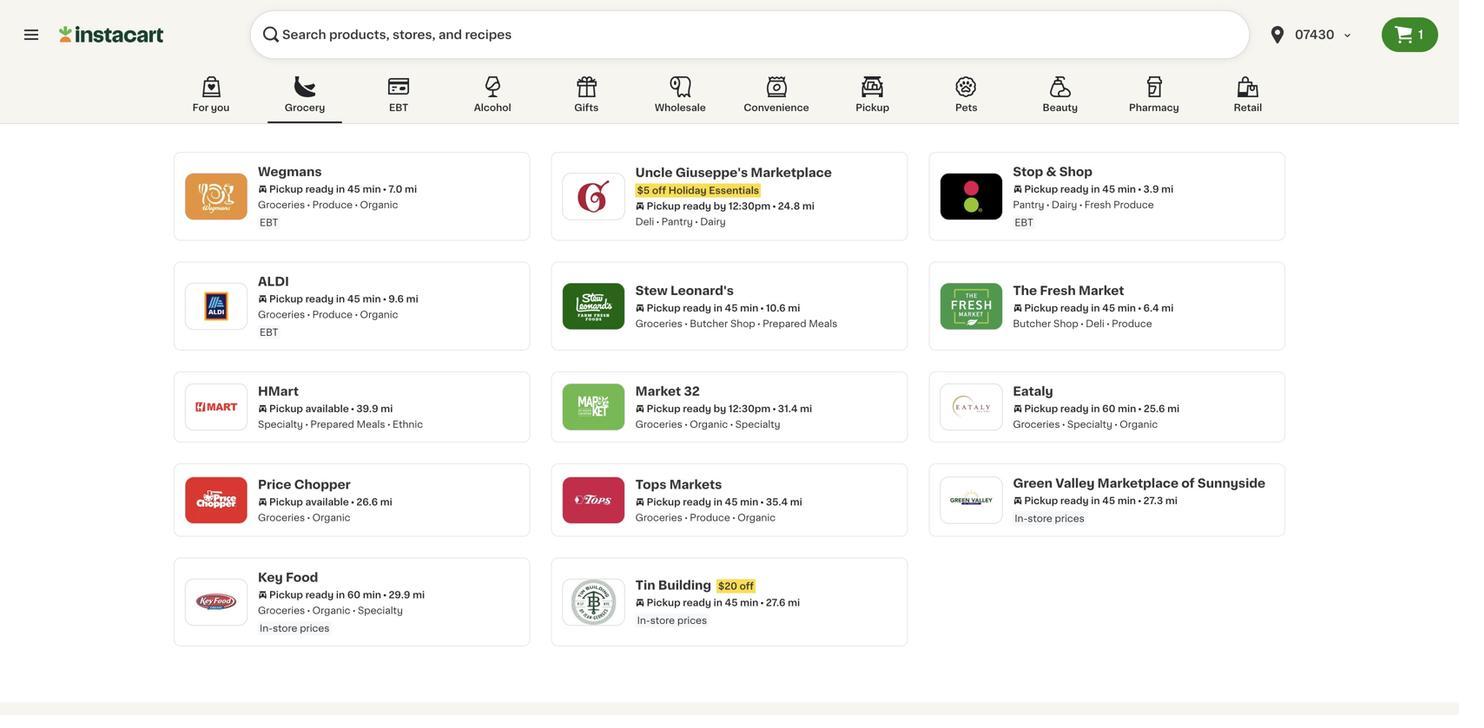 Task type: describe. For each thing, give the bounding box(es) containing it.
pickup ready in 60 min for eataly
[[1024, 404, 1136, 414]]

9.6 mi
[[388, 294, 418, 304]]

1 button
[[1382, 17, 1438, 52]]

organic down chopper
[[312, 513, 351, 523]]

eataly
[[1013, 386, 1053, 398]]

27.3 mi
[[1144, 496, 1178, 506]]

mi right 24.8
[[803, 202, 815, 211]]

3.9
[[1144, 185, 1159, 194]]

45 down '$20'
[[725, 598, 738, 608]]

27.6 mi
[[766, 598, 800, 608]]

key food logo image
[[194, 580, 239, 625]]

groceries down tops
[[636, 513, 683, 523]]

alcohol
[[474, 103, 511, 112]]

organic inside groceries organic specialty in-store prices
[[312, 606, 351, 616]]

specialty inside groceries organic specialty in-store prices
[[358, 606, 403, 616]]

1 vertical spatial fresh
[[1040, 285, 1076, 297]]

pickup ready in 45 min for stew leonard's
[[647, 303, 759, 313]]

pickup ready in 45 min down tin building $20 off
[[647, 598, 759, 608]]

stew
[[636, 285, 668, 297]]

07430 button
[[1267, 10, 1372, 59]]

12:30pm for specialty
[[729, 404, 771, 414]]

pickup for the fresh market
[[1024, 303, 1058, 313]]

35.4
[[766, 498, 788, 507]]

0 horizontal spatial dairy
[[700, 217, 726, 227]]

shop categories tab list
[[174, 73, 1286, 123]]

min for aldi
[[363, 294, 381, 304]]

min for the fresh market
[[1118, 303, 1136, 313]]

31.4
[[778, 404, 798, 414]]

in for aldi
[[336, 294, 345, 304]]

45 for the fresh market
[[1102, 303, 1115, 313]]

valley
[[1056, 478, 1095, 490]]

ebt button
[[361, 73, 436, 123]]

1 vertical spatial deli
[[1086, 319, 1105, 329]]

35.4 mi
[[766, 498, 802, 507]]

price
[[258, 479, 291, 491]]

markets
[[669, 479, 722, 491]]

organic down 35.4
[[738, 513, 776, 523]]

key
[[258, 572, 283, 584]]

1 butcher from the left
[[690, 319, 728, 329]]

uncle
[[636, 167, 673, 179]]

0 vertical spatial prepared
[[763, 319, 807, 329]]

31.4 mi
[[778, 404, 812, 414]]

27.3
[[1144, 496, 1163, 506]]

mi for wegmans
[[405, 185, 417, 194]]

groceries organic specialty
[[636, 420, 780, 430]]

prices for 27.6 mi
[[677, 616, 707, 626]]

10.6 mi
[[766, 303, 800, 313]]

grocery button
[[268, 73, 342, 123]]

leonard's
[[671, 285, 734, 297]]

beauty
[[1043, 103, 1078, 112]]

0 vertical spatial market
[[1079, 285, 1124, 297]]

pickup for aldi
[[269, 294, 303, 304]]

1 vertical spatial market
[[636, 386, 681, 398]]

min for stew leonard's
[[740, 303, 759, 313]]

pharmacy
[[1129, 103, 1179, 112]]

giuseppe's
[[676, 167, 748, 179]]

7.0 mi
[[388, 185, 417, 194]]

10.6
[[766, 303, 786, 313]]

min for stop & shop
[[1118, 185, 1136, 194]]

holiday
[[669, 186, 707, 195]]

marketplace for valley
[[1098, 478, 1179, 490]]

off inside tin building $20 off
[[740, 582, 754, 592]]

fresh inside the pantry dairy fresh produce ebt
[[1085, 200, 1111, 210]]

$5
[[637, 186, 650, 195]]

$20
[[718, 582, 737, 592]]

pickup ready in 45 min for aldi
[[269, 294, 381, 304]]

tin
[[636, 580, 655, 592]]

prices for 27.3 mi
[[1055, 514, 1085, 524]]

sunnyside
[[1198, 478, 1266, 490]]

mi for market 32
[[800, 404, 812, 414]]

pickup ready by 12:30pm for organic
[[647, 404, 771, 414]]

07430
[[1295, 29, 1335, 41]]

groceries organic specialty in-store prices
[[258, 606, 403, 634]]

pets
[[955, 103, 978, 112]]

specialty prepared meals ethnic
[[258, 420, 423, 430]]

groceries specialty organic
[[1013, 420, 1158, 430]]

uncle giuseppe's marketplace $5 off holiday essentials
[[636, 167, 832, 195]]

07430 button
[[1257, 10, 1382, 59]]

0 horizontal spatial deli
[[636, 217, 654, 227]]

ready for wegmans
[[305, 185, 334, 194]]

9.6
[[388, 294, 404, 304]]

pharmacy button
[[1117, 73, 1192, 123]]

ready for stop & shop
[[1061, 185, 1089, 194]]

marketplace for giuseppe's
[[751, 167, 832, 179]]

for you button
[[174, 73, 248, 123]]

building
[[658, 580, 711, 592]]

stop & shop
[[1013, 166, 1093, 178]]

organic down 7.0
[[360, 200, 398, 210]]

uncle giuseppe's marketplace logo image
[[571, 174, 616, 219]]

specialty up valley
[[1067, 420, 1113, 430]]

the fresh market
[[1013, 285, 1124, 297]]

ready for tops markets
[[683, 498, 711, 507]]

produce inside the pantry dairy fresh produce ebt
[[1114, 200, 1154, 210]]

organic down 25.6 at the bottom of page
[[1120, 420, 1158, 430]]

32
[[684, 386, 700, 398]]

1 vertical spatial meals
[[357, 420, 385, 430]]

ebt down the wegmans
[[260, 218, 278, 228]]

green valley marketplace of sunnyside
[[1013, 478, 1266, 490]]

min for eataly
[[1118, 404, 1136, 414]]

groceries butcher shop prepared meals
[[636, 319, 838, 329]]

groceries down aldi on the top left of the page
[[258, 310, 305, 320]]

wegmans
[[258, 166, 322, 178]]

groceries down the wegmans
[[258, 200, 305, 210]]

mi for hmart
[[381, 404, 393, 414]]

for
[[193, 103, 209, 112]]

29.9
[[389, 591, 410, 600]]

beauty button
[[1023, 73, 1098, 123]]

groceries down eataly
[[1013, 420, 1060, 430]]

27.6
[[766, 598, 786, 608]]

essentials
[[709, 186, 759, 195]]

stew leonard's
[[636, 285, 734, 297]]

45 for aldi
[[347, 294, 360, 304]]

in down '$20'
[[714, 598, 723, 608]]

price chopper
[[258, 479, 351, 491]]

pickup ready in 60 min for key food
[[269, 591, 381, 600]]

chopper
[[294, 479, 351, 491]]

groceries produce organic ebt for wegmans
[[258, 200, 398, 228]]

25.6 mi
[[1144, 404, 1180, 414]]

24.8
[[778, 202, 800, 211]]

24.8 mi
[[778, 202, 815, 211]]

store inside groceries organic specialty in-store prices
[[273, 624, 297, 634]]

of
[[1182, 478, 1195, 490]]

2 butcher from the left
[[1013, 319, 1051, 329]]

29.9 mi
[[389, 591, 425, 600]]

key food
[[258, 572, 318, 584]]

min for wegmans
[[363, 185, 381, 194]]

retail
[[1234, 103, 1262, 112]]

you
[[211, 103, 230, 112]]

the
[[1013, 285, 1037, 297]]

7.0
[[388, 185, 403, 194]]

pickup for tops markets
[[647, 498, 681, 507]]

pickup ready in 45 min for tops markets
[[647, 498, 759, 507]]

retail button
[[1211, 73, 1285, 123]]

grocery
[[285, 103, 325, 112]]

groceries organic
[[258, 513, 351, 523]]

hmart
[[258, 386, 299, 398]]

ebt inside button
[[389, 103, 408, 112]]

tops markets
[[636, 479, 722, 491]]

groceries down stew
[[636, 319, 683, 329]]

shop down the fresh market
[[1054, 319, 1079, 329]]

tops
[[636, 479, 667, 491]]

specialty down 31.4
[[735, 420, 780, 430]]

min left 27.6
[[740, 598, 759, 608]]

ready for key food
[[305, 591, 334, 600]]

6.4
[[1144, 303, 1159, 313]]

25.6
[[1144, 404, 1165, 414]]



Task type: vqa. For each thing, say whether or not it's contained in the screenshot.


Task type: locate. For each thing, give the bounding box(es) containing it.
0 vertical spatial pantry
[[1013, 200, 1044, 210]]

1 vertical spatial off
[[740, 582, 754, 592]]

0 vertical spatial off
[[652, 186, 666, 195]]

in-store prices for 27.3
[[1015, 514, 1085, 524]]

pantry inside the pantry dairy fresh produce ebt
[[1013, 200, 1044, 210]]

1 horizontal spatial store
[[650, 616, 675, 626]]

ready for eataly
[[1061, 404, 1089, 414]]

pickup ready in 45 min up the pantry dairy fresh produce ebt
[[1024, 185, 1136, 194]]

price chopper logo image
[[194, 478, 239, 523]]

1 horizontal spatial in-
[[637, 616, 650, 626]]

instacart image
[[59, 24, 163, 45]]

mi for eataly
[[1168, 404, 1180, 414]]

min for tops markets
[[740, 498, 759, 507]]

0 horizontal spatial 60
[[347, 591, 361, 600]]

pickup ready in 45 min
[[269, 185, 381, 194], [1024, 185, 1136, 194], [269, 294, 381, 304], [647, 303, 759, 313], [1024, 303, 1136, 313], [1024, 496, 1136, 506], [647, 498, 759, 507], [647, 598, 759, 608]]

1 vertical spatial by
[[714, 404, 726, 414]]

in up the pantry dairy fresh produce ebt
[[1091, 185, 1100, 194]]

1 horizontal spatial marketplace
[[1098, 478, 1179, 490]]

1 vertical spatial dairy
[[700, 217, 726, 227]]

1 vertical spatial pickup available
[[269, 498, 349, 507]]

by
[[714, 202, 726, 211], [714, 404, 726, 414]]

0 horizontal spatial butcher
[[690, 319, 728, 329]]

pickup for hmart
[[269, 404, 303, 414]]

available up specialty prepared meals ethnic
[[305, 404, 349, 414]]

39.9 mi
[[356, 404, 393, 414]]

1 horizontal spatial prices
[[677, 616, 707, 626]]

mi right 26.6
[[380, 498, 392, 507]]

marketplace
[[751, 167, 832, 179], [1098, 478, 1179, 490]]

1 available from the top
[[305, 404, 349, 414]]

1 vertical spatial marketplace
[[1098, 478, 1179, 490]]

groceries
[[258, 200, 305, 210], [258, 310, 305, 320], [636, 319, 683, 329], [636, 420, 683, 430], [1013, 420, 1060, 430], [258, 513, 305, 523], [636, 513, 683, 523], [258, 606, 305, 616]]

pickup ready in 60 min up groceries specialty organic
[[1024, 404, 1136, 414]]

0 horizontal spatial store
[[273, 624, 297, 634]]

deli
[[636, 217, 654, 227], [1086, 319, 1105, 329]]

ready up butcher shop deli produce
[[1061, 303, 1089, 313]]

prepared down 10.6 mi
[[763, 319, 807, 329]]

pickup for wegmans
[[269, 185, 303, 194]]

groceries produce organic
[[636, 513, 776, 523]]

ethnic
[[393, 420, 423, 430]]

in left 7.0
[[336, 185, 345, 194]]

60 for eataly
[[1102, 404, 1116, 414]]

pickup for market 32
[[647, 404, 681, 414]]

60 up groceries organic specialty in-store prices
[[347, 591, 361, 600]]

in up groceries specialty organic
[[1091, 404, 1100, 414]]

in- down green
[[1015, 514, 1028, 524]]

mi right 3.9
[[1161, 185, 1174, 194]]

0 horizontal spatial prepared
[[310, 420, 354, 430]]

pickup ready in 45 min for wegmans
[[269, 185, 381, 194]]

shop for butcher
[[730, 319, 755, 329]]

12:30pm
[[729, 202, 771, 211], [729, 404, 771, 414]]

convenience button
[[737, 73, 816, 123]]

39.9
[[356, 404, 378, 414]]

0 vertical spatial deli
[[636, 217, 654, 227]]

mi for tops markets
[[790, 498, 802, 507]]

ebt down stop
[[1015, 218, 1033, 228]]

0 vertical spatial available
[[305, 404, 349, 414]]

1 pickup available from the top
[[269, 404, 349, 414]]

ready up groceries specialty organic
[[1061, 404, 1089, 414]]

groceries produce organic ebt down aldi on the top left of the page
[[258, 310, 398, 337]]

mi for key food
[[413, 591, 425, 600]]

1 horizontal spatial pickup ready in 60 min
[[1024, 404, 1136, 414]]

food
[[286, 572, 318, 584]]

60 up groceries specialty organic
[[1102, 404, 1116, 414]]

in-store prices for 27.6
[[637, 616, 707, 626]]

meals
[[809, 319, 838, 329], [357, 420, 385, 430]]

mi for stew leonard's
[[788, 303, 800, 313]]

shop
[[1060, 166, 1093, 178], [730, 319, 755, 329], [1054, 319, 1079, 329]]

1 12:30pm from the top
[[729, 202, 771, 211]]

pickup for key food
[[269, 591, 303, 600]]

off
[[652, 186, 666, 195], [740, 582, 754, 592]]

ready left 9.6
[[305, 294, 334, 304]]

0 vertical spatial pickup ready by 12:30pm
[[647, 202, 771, 211]]

pickup available for price chopper
[[269, 498, 349, 507]]

green
[[1013, 478, 1053, 490]]

min left 25.6 at the bottom of page
[[1118, 404, 1136, 414]]

45 for wegmans
[[347, 185, 360, 194]]

ready down holiday
[[683, 202, 711, 211]]

tin building logo image
[[571, 580, 616, 625]]

ebt down aldi on the top left of the page
[[260, 328, 278, 337]]

60 for key food
[[347, 591, 361, 600]]

by down essentials
[[714, 202, 726, 211]]

in down valley
[[1091, 496, 1100, 506]]

prices down valley
[[1055, 514, 1085, 524]]

pickup ready in 45 min up butcher shop deli produce
[[1024, 303, 1136, 313]]

min for green valley marketplace of sunnyside
[[1118, 496, 1136, 506]]

1 groceries produce organic ebt from the top
[[258, 200, 398, 228]]

store down tin
[[650, 616, 675, 626]]

marketplace up 27.3
[[1098, 478, 1179, 490]]

in- down key
[[260, 624, 273, 634]]

pickup ready in 45 min for green valley marketplace of sunnyside
[[1024, 496, 1136, 506]]

in left 9.6
[[336, 294, 345, 304]]

0 vertical spatial by
[[714, 202, 726, 211]]

in for eataly
[[1091, 404, 1100, 414]]

1 horizontal spatial dairy
[[1052, 200, 1077, 210]]

produce
[[312, 200, 353, 210], [1114, 200, 1154, 210], [312, 310, 353, 320], [1112, 319, 1152, 329], [690, 513, 730, 523]]

in for green valley marketplace of sunnyside
[[1091, 496, 1100, 506]]

0 horizontal spatial pickup ready in 60 min
[[269, 591, 381, 600]]

0 vertical spatial dairy
[[1052, 200, 1077, 210]]

stew leonard's logo image
[[571, 284, 616, 329]]

mi
[[405, 185, 417, 194], [1161, 185, 1174, 194], [803, 202, 815, 211], [406, 294, 418, 304], [788, 303, 800, 313], [1162, 303, 1174, 313], [381, 404, 393, 414], [800, 404, 812, 414], [1168, 404, 1180, 414], [1166, 496, 1178, 506], [380, 498, 392, 507], [790, 498, 802, 507], [413, 591, 425, 600], [788, 598, 800, 608]]

0 vertical spatial pickup available
[[269, 404, 349, 414]]

pickup ready in 45 min for stop & shop
[[1024, 185, 1136, 194]]

1 vertical spatial groceries produce organic ebt
[[258, 310, 398, 337]]

pickup button
[[835, 73, 910, 123]]

mi right 27.3
[[1166, 496, 1178, 506]]

store for 27.3 mi
[[1028, 514, 1053, 524]]

12:30pm left 31.4
[[729, 404, 771, 414]]

groceries down the price
[[258, 513, 305, 523]]

market 32 logo image
[[571, 385, 616, 430]]

organic down food
[[312, 606, 351, 616]]

pickup available for hmart
[[269, 404, 349, 414]]

mi for green valley marketplace of sunnyside
[[1166, 496, 1178, 506]]

1 horizontal spatial in-store prices
[[1015, 514, 1085, 524]]

pickup available up groceries organic
[[269, 498, 349, 507]]

in for tops markets
[[714, 498, 723, 507]]

pickup ready by 12:30pm up groceries organic specialty
[[647, 404, 771, 414]]

prices down food
[[300, 624, 330, 634]]

ready for aldi
[[305, 294, 334, 304]]

1 horizontal spatial meals
[[809, 319, 838, 329]]

pickup ready in 60 min
[[1024, 404, 1136, 414], [269, 591, 381, 600]]

min
[[363, 185, 381, 194], [1118, 185, 1136, 194], [363, 294, 381, 304], [740, 303, 759, 313], [1118, 303, 1136, 313], [1118, 404, 1136, 414], [1118, 496, 1136, 506], [740, 498, 759, 507], [363, 591, 381, 600], [740, 598, 759, 608]]

available for hmart
[[305, 404, 349, 414]]

pickup ready in 45 min for the fresh market
[[1024, 303, 1136, 313]]

store for 27.6 mi
[[650, 616, 675, 626]]

dairy inside the pantry dairy fresh produce ebt
[[1052, 200, 1077, 210]]

fresh
[[1085, 200, 1111, 210], [1040, 285, 1076, 297]]

pickup available up specialty prepared meals ethnic
[[269, 404, 349, 414]]

pickup ready in 45 min up groceries produce organic
[[647, 498, 759, 507]]

0 horizontal spatial pantry
[[662, 217, 693, 227]]

in for the fresh market
[[1091, 303, 1100, 313]]

available
[[305, 404, 349, 414], [305, 498, 349, 507]]

1 vertical spatial 60
[[347, 591, 361, 600]]

aldi logo image
[[194, 284, 239, 329]]

1 vertical spatial pickup ready in 60 min
[[269, 591, 381, 600]]

45 left 7.0
[[347, 185, 360, 194]]

pickup for eataly
[[1024, 404, 1058, 414]]

gifts
[[574, 103, 599, 112]]

pickup for price chopper
[[269, 498, 303, 507]]

pantry down stop
[[1013, 200, 1044, 210]]

butcher
[[690, 319, 728, 329], [1013, 319, 1051, 329]]

in for wegmans
[[336, 185, 345, 194]]

None search field
[[250, 10, 1250, 59]]

eataly logo image
[[949, 385, 994, 430]]

mi right 27.6
[[788, 598, 800, 608]]

in for stop & shop
[[1091, 185, 1100, 194]]

0 vertical spatial in-store prices
[[1015, 514, 1085, 524]]

45 left 9.6
[[347, 294, 360, 304]]

pickup for stew leonard's
[[647, 303, 681, 313]]

1 vertical spatial prepared
[[310, 420, 354, 430]]

pickup ready by 12:30pm down holiday
[[647, 202, 771, 211]]

0 vertical spatial pickup ready in 60 min
[[1024, 404, 1136, 414]]

0 vertical spatial meals
[[809, 319, 838, 329]]

1 vertical spatial pickup ready by 12:30pm
[[647, 404, 771, 414]]

by for specialty
[[714, 404, 726, 414]]

store down key food
[[273, 624, 297, 634]]

wholesale button
[[643, 73, 718, 123]]

alcohol button
[[455, 73, 530, 123]]

green valley marketplace of sunnyside logo image
[[949, 478, 994, 523]]

wholesale
[[655, 103, 706, 112]]

ready down the markets
[[683, 498, 711, 507]]

1 horizontal spatial butcher
[[1013, 319, 1051, 329]]

pantry
[[1013, 200, 1044, 210], [662, 217, 693, 227]]

0 horizontal spatial off
[[652, 186, 666, 195]]

2 12:30pm from the top
[[729, 404, 771, 414]]

ebt inside the pantry dairy fresh produce ebt
[[1015, 218, 1033, 228]]

0 vertical spatial marketplace
[[751, 167, 832, 179]]

0 vertical spatial 12:30pm
[[729, 202, 771, 211]]

&
[[1046, 166, 1057, 178]]

aldi
[[258, 276, 289, 288]]

mi right 35.4
[[790, 498, 802, 507]]

the fresh market logo image
[[949, 284, 994, 329]]

ready down leonard's
[[683, 303, 711, 313]]

min for key food
[[363, 591, 381, 600]]

in- inside groceries organic specialty in-store prices
[[260, 624, 273, 634]]

dairy down essentials
[[700, 217, 726, 227]]

min up "groceries butcher shop prepared meals"
[[740, 303, 759, 313]]

6.4 mi
[[1144, 303, 1174, 313]]

marketplace inside uncle giuseppe's marketplace $5 off holiday essentials
[[751, 167, 832, 179]]

1 horizontal spatial 60
[[1102, 404, 1116, 414]]

1 vertical spatial in-store prices
[[637, 616, 707, 626]]

mi for stop & shop
[[1161, 185, 1174, 194]]

gifts button
[[549, 73, 624, 123]]

ready for the fresh market
[[1061, 303, 1089, 313]]

organic down 32
[[690, 420, 728, 430]]

dairy
[[1052, 200, 1077, 210], [700, 217, 726, 227]]

tops markets logo image
[[571, 478, 616, 523]]

min left 3.9
[[1118, 185, 1136, 194]]

pantry dairy fresh produce ebt
[[1013, 200, 1154, 228]]

1 horizontal spatial off
[[740, 582, 754, 592]]

60
[[1102, 404, 1116, 414], [347, 591, 361, 600]]

in- for 27.3 mi
[[1015, 514, 1028, 524]]

min left 29.9
[[363, 591, 381, 600]]

specialty down 29.9
[[358, 606, 403, 616]]

in for key food
[[336, 591, 345, 600]]

0 horizontal spatial market
[[636, 386, 681, 398]]

tin building $20 off
[[636, 580, 754, 592]]

min left 7.0
[[363, 185, 381, 194]]

in up groceries organic specialty in-store prices
[[336, 591, 345, 600]]

hmart logo image
[[194, 385, 239, 430]]

min left 35.4
[[740, 498, 759, 507]]

by for dairy
[[714, 202, 726, 211]]

1 vertical spatial 12:30pm
[[729, 404, 771, 414]]

12:30pm for dairy
[[729, 202, 771, 211]]

organic
[[360, 200, 398, 210], [360, 310, 398, 320], [690, 420, 728, 430], [1120, 420, 1158, 430], [312, 513, 351, 523], [738, 513, 776, 523], [312, 606, 351, 616]]

min down green valley marketplace of sunnyside
[[1118, 496, 1136, 506]]

pantry down holiday
[[662, 217, 693, 227]]

deli down $5
[[636, 217, 654, 227]]

fresh right the
[[1040, 285, 1076, 297]]

0 horizontal spatial prices
[[300, 624, 330, 634]]

0 horizontal spatial marketplace
[[751, 167, 832, 179]]

1 pickup ready by 12:30pm from the top
[[647, 202, 771, 211]]

Search field
[[250, 10, 1250, 59]]

available for price chopper
[[305, 498, 349, 507]]

2 by from the top
[[714, 404, 726, 414]]

pets button
[[929, 73, 1004, 123]]

pickup for green valley marketplace of sunnyside
[[1024, 496, 1058, 506]]

in for stew leonard's
[[714, 303, 723, 313]]

in- for 27.6 mi
[[637, 616, 650, 626]]

ready down the wegmans
[[305, 185, 334, 194]]

1 vertical spatial available
[[305, 498, 349, 507]]

45 for tops markets
[[725, 498, 738, 507]]

butcher shop deli produce
[[1013, 319, 1152, 329]]

mi for the fresh market
[[1162, 303, 1174, 313]]

butcher down the
[[1013, 319, 1051, 329]]

deli down the fresh market
[[1086, 319, 1105, 329]]

2 horizontal spatial store
[[1028, 514, 1053, 524]]

45 for green valley marketplace of sunnyside
[[1102, 496, 1115, 506]]

1 horizontal spatial pantry
[[1013, 200, 1044, 210]]

pickup ready by 12:30pm
[[647, 202, 771, 211], [647, 404, 771, 414]]

ready for market 32
[[683, 404, 711, 414]]

45
[[347, 185, 360, 194], [1102, 185, 1115, 194], [347, 294, 360, 304], [725, 303, 738, 313], [1102, 303, 1115, 313], [1102, 496, 1115, 506], [725, 498, 738, 507], [725, 598, 738, 608]]

0 vertical spatial 60
[[1102, 404, 1116, 414]]

1 by from the top
[[714, 202, 726, 211]]

by up groceries organic specialty
[[714, 404, 726, 414]]

0 vertical spatial fresh
[[1085, 200, 1111, 210]]

mi for price chopper
[[380, 498, 392, 507]]

market left 32
[[636, 386, 681, 398]]

2 horizontal spatial prices
[[1055, 514, 1085, 524]]

in-
[[1015, 514, 1028, 524], [637, 616, 650, 626], [260, 624, 273, 634]]

market
[[1079, 285, 1124, 297], [636, 386, 681, 398]]

shop for &
[[1060, 166, 1093, 178]]

in down leonard's
[[714, 303, 723, 313]]

ready down food
[[305, 591, 334, 600]]

for you
[[193, 103, 230, 112]]

stop & shop logo image
[[949, 174, 994, 219]]

ready for green valley marketplace of sunnyside
[[1061, 496, 1089, 506]]

0 horizontal spatial in-store prices
[[637, 616, 707, 626]]

pickup ready by 12:30pm for pantry
[[647, 202, 771, 211]]

2 groceries produce organic ebt from the top
[[258, 310, 398, 337]]

1 vertical spatial pantry
[[662, 217, 693, 227]]

stop
[[1013, 166, 1043, 178]]

45 for stop & shop
[[1102, 185, 1115, 194]]

mi right 39.9
[[381, 404, 393, 414]]

2 available from the top
[[305, 498, 349, 507]]

pickup ready in 45 min down aldi on the top left of the page
[[269, 294, 381, 304]]

groceries produce organic ebt
[[258, 200, 398, 228], [258, 310, 398, 337]]

organic down 9.6
[[360, 310, 398, 320]]

1
[[1418, 29, 1424, 41]]

1 horizontal spatial fresh
[[1085, 200, 1111, 210]]

dairy down stop & shop
[[1052, 200, 1077, 210]]

min left 9.6
[[363, 294, 381, 304]]

mi for aldi
[[406, 294, 418, 304]]

1 horizontal spatial deli
[[1086, 319, 1105, 329]]

2 horizontal spatial in-
[[1015, 514, 1028, 524]]

marketplace up 24.8
[[751, 167, 832, 179]]

45 for stew leonard's
[[725, 303, 738, 313]]

3.9 mi
[[1144, 185, 1174, 194]]

available down chopper
[[305, 498, 349, 507]]

45 up groceries produce organic
[[725, 498, 738, 507]]

groceries down market 32
[[636, 420, 683, 430]]

1 horizontal spatial market
[[1079, 285, 1124, 297]]

ready down tin building $20 off
[[683, 598, 711, 608]]

specialty down hmart
[[258, 420, 303, 430]]

pickup ready in 45 min down leonard's
[[647, 303, 759, 313]]

in-store prices
[[1015, 514, 1085, 524], [637, 616, 707, 626]]

12:30pm down essentials
[[729, 202, 771, 211]]

0 horizontal spatial meals
[[357, 420, 385, 430]]

26.6 mi
[[356, 498, 392, 507]]

pickup inside button
[[856, 103, 890, 112]]

ready down valley
[[1061, 496, 1089, 506]]

wegmans logo image
[[194, 174, 239, 219]]

ready
[[305, 185, 334, 194], [1061, 185, 1089, 194], [683, 202, 711, 211], [305, 294, 334, 304], [683, 303, 711, 313], [1061, 303, 1089, 313], [683, 404, 711, 414], [1061, 404, 1089, 414], [1061, 496, 1089, 506], [683, 498, 711, 507], [305, 591, 334, 600], [683, 598, 711, 608]]

0 horizontal spatial fresh
[[1040, 285, 1076, 297]]

45 down green valley marketplace of sunnyside
[[1102, 496, 1115, 506]]

0 horizontal spatial in-
[[260, 624, 273, 634]]

prices inside groceries organic specialty in-store prices
[[300, 624, 330, 634]]

45 up "groceries butcher shop prepared meals"
[[725, 303, 738, 313]]

fresh down stop & shop
[[1085, 200, 1111, 210]]

groceries inside groceries organic specialty in-store prices
[[258, 606, 305, 616]]

2 pickup ready by 12:30pm from the top
[[647, 404, 771, 414]]

0 vertical spatial groceries produce organic ebt
[[258, 200, 398, 228]]

1 horizontal spatial prepared
[[763, 319, 807, 329]]

deli pantry dairy
[[636, 217, 726, 227]]

off inside uncle giuseppe's marketplace $5 off holiday essentials
[[652, 186, 666, 195]]

mi right 31.4
[[800, 404, 812, 414]]

mi right 6.4
[[1162, 303, 1174, 313]]

ready for stew leonard's
[[683, 303, 711, 313]]

pickup available
[[269, 404, 349, 414], [269, 498, 349, 507]]

pickup for stop & shop
[[1024, 185, 1058, 194]]

groceries produce organic ebt for aldi
[[258, 310, 398, 337]]

2 pickup available from the top
[[269, 498, 349, 507]]

26.6
[[356, 498, 378, 507]]



